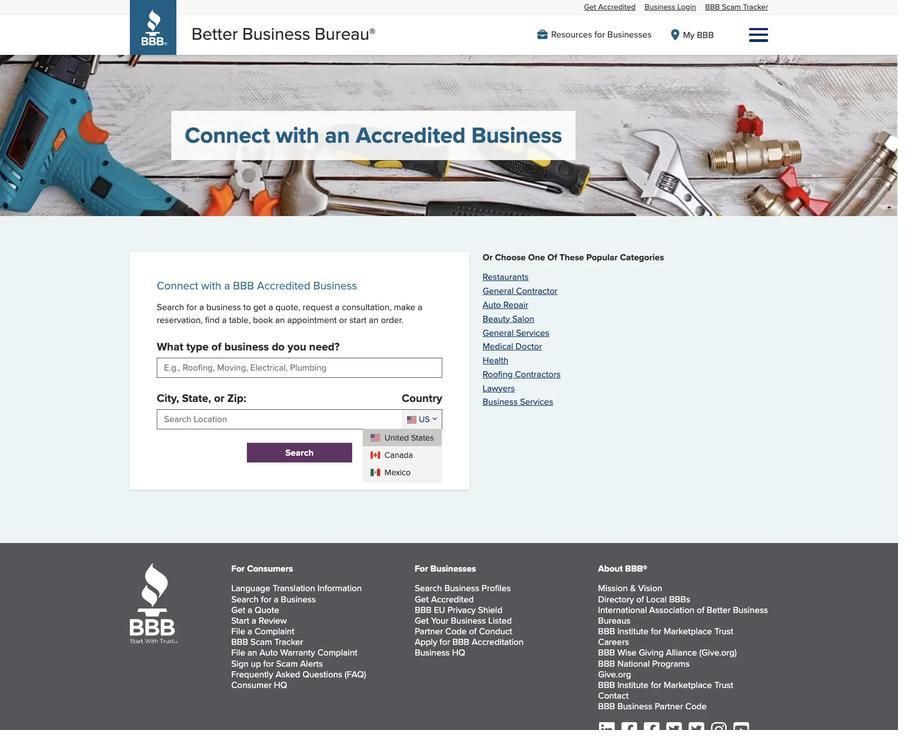 Task type: vqa. For each thing, say whether or not it's contained in the screenshot.
the Choose
yes



Task type: describe. For each thing, give the bounding box(es) containing it.
alliance
[[666, 647, 697, 660]]

up
[[251, 658, 261, 670]]

®
[[370, 23, 376, 41]]

programs
[[653, 658, 690, 670]]

popular
[[587, 251, 618, 264]]

careers
[[599, 636, 629, 649]]

one
[[528, 251, 545, 264]]

canada option
[[363, 446, 442, 464]]

united states option
[[363, 429, 442, 446]]

login
[[678, 1, 697, 12]]

my bbb button
[[670, 28, 714, 41]]

partner inside search business profiles get accredited bbb eu privacy shield get your business listed partner code of conduct apply for bbb accreditation business hq
[[415, 625, 443, 638]]

1 vertical spatial services
[[520, 396, 554, 409]]

type
[[186, 338, 209, 355]]

roofing contractors link
[[483, 368, 561, 381]]

2 horizontal spatial scam
[[722, 1, 741, 12]]

for inside search business profiles get accredited bbb eu privacy shield get your business listed partner code of conduct apply for bbb accreditation business hq
[[440, 636, 450, 649]]

accreditation
[[472, 636, 524, 649]]

search business profiles link
[[415, 582, 511, 595]]

association
[[650, 604, 695, 617]]

get up resources for businesses link
[[584, 1, 597, 12]]

privacy
[[448, 604, 476, 617]]

shield
[[478, 604, 503, 617]]

restaurants
[[483, 271, 529, 284]]

contact
[[599, 690, 629, 703]]

bureau
[[315, 21, 370, 46]]

0 vertical spatial better
[[192, 21, 238, 46]]

bbb business partner code link
[[599, 700, 707, 713]]

start
[[350, 313, 367, 326]]

for up bbb business partner code link
[[651, 679, 662, 692]]

hq inside search business profiles get accredited bbb eu privacy shield get your business listed partner code of conduct apply for bbb accreditation business hq
[[452, 647, 466, 660]]

1 vertical spatial bbb scam tracker link
[[231, 636, 303, 649]]

of inside search for a business to get a quote, request a consultation, make a reservation, find a table, book an appointment or start an order. group
[[212, 338, 222, 355]]

bureaus
[[599, 615, 631, 627]]

eu
[[434, 604, 446, 617]]

1 trust from the top
[[715, 625, 734, 638]]

health
[[483, 354, 509, 367]]

1 institute from the top
[[618, 625, 649, 638]]

bbb national programs link
[[599, 658, 690, 670]]

City, State, or Zip: field
[[164, 410, 402, 429]]

medical
[[483, 340, 514, 353]]

united
[[385, 432, 409, 444]]

1 file from the top
[[231, 625, 245, 638]]

health link
[[483, 354, 509, 367]]

sign
[[231, 658, 249, 670]]

international
[[599, 604, 647, 617]]

choose
[[495, 251, 526, 264]]

for consumers link
[[231, 563, 293, 575]]

a left find
[[199, 301, 204, 314]]

language translation information search for a business get a quote start a review file a complaint bbb scam tracker file an auto warranty complaint sign up for scam alerts frequently asked questions (faq) consumer hq
[[231, 582, 366, 692]]

review
[[259, 615, 287, 627]]

2 trust from the top
[[715, 679, 734, 692]]

search for a business link
[[231, 593, 316, 606]]

an inside language translation information search for a business get a quote start a review file a complaint bbb scam tracker file an auto warranty complaint sign up for scam alerts frequently asked questions (faq) consumer hq
[[248, 647, 257, 660]]

information
[[318, 582, 362, 595]]

apply for bbb accreditation link
[[415, 636, 524, 649]]

a right make
[[418, 301, 423, 314]]

my
[[683, 28, 695, 41]]

us
[[419, 414, 430, 425]]

resources for businesses
[[551, 28, 652, 41]]

0 horizontal spatial complaint
[[255, 625, 295, 638]]

apply
[[415, 636, 438, 649]]

book
[[253, 313, 273, 326]]

mexico option
[[363, 464, 442, 481]]

start a review link
[[231, 615, 287, 627]]

do
[[272, 338, 285, 355]]

order.
[[381, 313, 404, 326]]

1 bbb institute for marketplace trust link from the top
[[599, 625, 734, 638]]

or inside search for a business to get a quote, request a consultation, make a reservation, find a table, book an appointment or start an order.
[[339, 313, 347, 326]]

consumers
[[247, 563, 293, 575]]

connect for connect with a bbb accredited business
[[157, 277, 198, 294]]

business services link
[[483, 396, 554, 409]]

frequently asked questions (faq) link
[[231, 668, 366, 681]]

for up review
[[261, 593, 272, 606]]

bbbs
[[670, 593, 691, 606]]

of right 'bbbs'
[[697, 604, 705, 617]]

auto repair link
[[483, 299, 529, 311]]

for right up
[[263, 658, 274, 670]]

quote
[[255, 604, 279, 617]]

for up giving
[[651, 625, 662, 638]]

connect with a bbb accredited business
[[157, 277, 357, 294]]

careers link
[[599, 636, 629, 649]]

get
[[253, 301, 266, 314]]

1 horizontal spatial businesses
[[608, 28, 652, 41]]

frequently
[[231, 668, 273, 681]]

beauty
[[483, 312, 510, 325]]

my bbb
[[683, 28, 714, 41]]

better inside mission & vision directory of local bbbs international association of better business bureaus bbb institute for marketplace trust careers bbb wise giving alliance (give.org) bbb national programs give.org bbb institute for marketplace trust contact bbb business partner code
[[707, 604, 731, 617]]

search for a business to get a quote, request a consultation, make a reservation, find a table, book an appointment or start an order. group
[[157, 301, 443, 481]]

restaurants general contractor auto repair beauty salon general services medical doctor health roofing contractors lawyers business services
[[483, 271, 561, 409]]

about
[[599, 563, 623, 575]]

with for a
[[201, 277, 221, 294]]

What type of business do you need? search field
[[164, 359, 442, 378]]

get accredited
[[584, 1, 636, 12]]

states
[[411, 432, 434, 444]]

business for to
[[206, 301, 241, 314]]

general contractor link
[[483, 285, 558, 298]]

partner inside mission & vision directory of local bbbs international association of better business bureaus bbb institute for marketplace trust careers bbb wise giving alliance (give.org) bbb national programs give.org bbb institute for marketplace trust contact bbb business partner code
[[655, 700, 683, 713]]

a right request
[[335, 301, 340, 314]]

about bbb® link
[[599, 563, 648, 575]]

search for a business to get a quote, request a consultation, make a reservation, find a table, book an appointment or start an order.
[[157, 301, 423, 326]]

consumer hq link
[[231, 679, 287, 692]]

repair
[[504, 299, 529, 311]]

quote,
[[276, 301, 301, 314]]

to
[[243, 301, 251, 314]]

for businesses link
[[415, 563, 476, 575]]

business login
[[645, 1, 697, 12]]

0 vertical spatial services
[[516, 326, 550, 339]]

business inside language translation information search for a business get a quote start a review file a complaint bbb scam tracker file an auto warranty complaint sign up for scam alerts frequently asked questions (faq) consumer hq
[[281, 593, 316, 606]]

file a complaint link
[[231, 625, 295, 638]]



Task type: locate. For each thing, give the bounding box(es) containing it.
services up doctor
[[516, 326, 550, 339]]

for up language
[[231, 563, 245, 575]]

listed
[[488, 615, 512, 627]]

your
[[431, 615, 449, 627]]

a left quote
[[248, 604, 252, 617]]

0 vertical spatial marketplace
[[664, 625, 712, 638]]

code
[[446, 625, 467, 638], [686, 700, 707, 713]]

bbb®
[[626, 563, 648, 575]]

1 horizontal spatial code
[[686, 700, 707, 713]]

auto down file a complaint link
[[260, 647, 278, 660]]

bbb institute for marketplace trust link down programs
[[599, 679, 734, 692]]

business
[[645, 1, 676, 12], [242, 21, 310, 46], [472, 119, 563, 152], [313, 277, 357, 294], [483, 396, 518, 409], [445, 582, 480, 595], [281, 593, 316, 606], [733, 604, 768, 617], [451, 615, 486, 627], [415, 647, 450, 660], [618, 700, 653, 713]]

bbb scam tracker
[[706, 1, 769, 12]]

or left zip:
[[214, 390, 225, 407]]

business down table,
[[224, 338, 269, 355]]

0 vertical spatial code
[[446, 625, 467, 638]]

auto up beauty
[[483, 299, 501, 311]]

0 vertical spatial general
[[483, 285, 514, 298]]

roofing
[[483, 368, 513, 381]]

institute down national
[[618, 679, 649, 692]]

international association of better business bureaus link
[[599, 604, 768, 627]]

1 vertical spatial get accredited link
[[415, 593, 474, 606]]

asked
[[276, 668, 300, 681]]

of
[[548, 251, 558, 264]]

lawyers link
[[483, 382, 515, 395]]

or choose one of these popular categories
[[483, 251, 664, 264]]

business login link
[[645, 1, 697, 12]]

bbb scam tracker link up my bbb
[[706, 1, 769, 12]]

search up what
[[157, 301, 184, 314]]

for right resources
[[595, 28, 605, 41]]

0 vertical spatial businesses
[[608, 28, 652, 41]]

0 vertical spatial auto
[[483, 299, 501, 311]]

mission & vision directory of local bbbs international association of better business bureaus bbb institute for marketplace trust careers bbb wise giving alliance (give.org) bbb national programs give.org bbb institute for marketplace trust contact bbb business partner code
[[599, 582, 768, 713]]

general services link
[[483, 326, 550, 339]]

1 horizontal spatial better
[[707, 604, 731, 617]]

1 horizontal spatial auto
[[483, 299, 501, 311]]

contractors
[[515, 368, 561, 381]]

get
[[584, 1, 597, 12], [415, 593, 429, 606], [231, 604, 245, 617], [415, 615, 429, 627]]

partner code of conduct link
[[415, 625, 513, 638]]

conduct
[[479, 625, 513, 638]]

code inside mission & vision directory of local bbbs international association of better business bureaus bbb institute for marketplace trust careers bbb wise giving alliance (give.org) bbb national programs give.org bbb institute for marketplace trust contact bbb business partner code
[[686, 700, 707, 713]]

for for for businesses
[[415, 563, 428, 575]]

a up table,
[[224, 277, 230, 294]]

auto inside language translation information search for a business get a quote start a review file a complaint bbb scam tracker file an auto warranty complaint sign up for scam alerts frequently asked questions (faq) consumer hq
[[260, 647, 278, 660]]

US field
[[402, 410, 442, 429]]

search for search
[[285, 446, 314, 459]]

marketplace down programs
[[664, 679, 712, 692]]

list box containing united states
[[363, 429, 442, 481]]

0 vertical spatial get accredited link
[[584, 1, 636, 12]]

for
[[595, 28, 605, 41], [187, 301, 197, 314], [261, 593, 272, 606], [651, 625, 662, 638], [440, 636, 450, 649], [263, 658, 274, 670], [651, 679, 662, 692]]

mexico
[[385, 467, 411, 478]]

state,
[[182, 390, 211, 407]]

get left eu
[[415, 593, 429, 606]]

business inside search for a business to get a quote, request a consultation, make a reservation, find a table, book an appointment or start an order.
[[206, 301, 241, 314]]

business inside restaurants general contractor auto repair beauty salon general services medical doctor health roofing contractors lawyers business services
[[483, 396, 518, 409]]

0 vertical spatial bbb scam tracker link
[[706, 1, 769, 12]]

1 vertical spatial bbb institute for marketplace trust link
[[599, 679, 734, 692]]

get left your
[[415, 615, 429, 627]]

0 horizontal spatial for
[[231, 563, 245, 575]]

partner down programs
[[655, 700, 683, 713]]

partner
[[415, 625, 443, 638], [655, 700, 683, 713]]

or left "start"
[[339, 313, 347, 326]]

2 file from the top
[[231, 647, 245, 660]]

search button
[[247, 443, 352, 463]]

0 horizontal spatial partner
[[415, 625, 443, 638]]

1 vertical spatial tracker
[[275, 636, 303, 649]]

business for do
[[224, 338, 269, 355]]

0 vertical spatial or
[[339, 313, 347, 326]]

local
[[647, 593, 667, 606]]

institute up wise
[[618, 625, 649, 638]]

0 vertical spatial business
[[206, 301, 241, 314]]

businesses
[[608, 28, 652, 41], [431, 563, 476, 575]]

1 horizontal spatial with
[[276, 119, 319, 152]]

or
[[483, 251, 493, 264]]

1 vertical spatial businesses
[[431, 563, 476, 575]]

complaint up questions
[[318, 647, 358, 660]]

a right find
[[222, 313, 227, 326]]

find
[[205, 313, 220, 326]]

appointment
[[287, 313, 337, 326]]

1 vertical spatial with
[[201, 277, 221, 294]]

2 marketplace from the top
[[664, 679, 712, 692]]

1 vertical spatial institute
[[618, 679, 649, 692]]

list box inside search for a business to get a quote, request a consultation, make a reservation, find a table, book an appointment or start an order. group
[[363, 429, 442, 481]]

0 horizontal spatial code
[[446, 625, 467, 638]]

city,
[[157, 390, 179, 407]]

for right the apply
[[440, 636, 450, 649]]

2 for from the left
[[415, 563, 428, 575]]

hq
[[452, 647, 466, 660], [274, 679, 287, 692]]

restaurants link
[[483, 271, 529, 284]]

1 horizontal spatial tracker
[[743, 1, 769, 12]]

file
[[231, 625, 245, 638], [231, 647, 245, 660]]

0 horizontal spatial auto
[[260, 647, 278, 660]]

general
[[483, 285, 514, 298], [483, 326, 514, 339]]

1 vertical spatial auto
[[260, 647, 278, 660]]

warranty
[[280, 647, 315, 660]]

a right get
[[269, 301, 273, 314]]

medical doctor link
[[483, 340, 542, 353]]

1 vertical spatial general
[[483, 326, 514, 339]]

search inside language translation information search for a business get a quote start a review file a complaint bbb scam tracker file an auto warranty complaint sign up for scam alerts frequently asked questions (faq) consumer hq
[[231, 593, 259, 606]]

request
[[303, 301, 333, 314]]

national
[[618, 658, 650, 670]]

tracker inside language translation information search for a business get a quote start a review file a complaint bbb scam tracker file an auto warranty complaint sign up for scam alerts frequently asked questions (faq) consumer hq
[[275, 636, 303, 649]]

mission & vision link
[[599, 582, 663, 595]]

1 horizontal spatial scam
[[276, 658, 298, 670]]

auto
[[483, 299, 501, 311], [260, 647, 278, 660]]

0 vertical spatial connect
[[185, 119, 270, 152]]

hq down partner code of conduct "link"
[[452, 647, 466, 660]]

categories
[[620, 251, 664, 264]]

0 horizontal spatial with
[[201, 277, 221, 294]]

0 vertical spatial file
[[231, 625, 245, 638]]

1 vertical spatial or
[[214, 390, 225, 407]]

search business profiles get accredited bbb eu privacy shield get your business listed partner code of conduct apply for bbb accreditation business hq
[[415, 582, 524, 660]]

business left "to"
[[206, 301, 241, 314]]

search for search for a business to get a quote, request a consultation, make a reservation, find a table, book an appointment or start an order.
[[157, 301, 184, 314]]

alerts
[[300, 658, 323, 670]]

for consumers
[[231, 563, 293, 575]]

0 horizontal spatial bbb scam tracker link
[[231, 636, 303, 649]]

trust down (give.org)
[[715, 679, 734, 692]]

1 horizontal spatial partner
[[655, 700, 683, 713]]

bbb inside language translation information search for a business get a quote start a review file a complaint bbb scam tracker file an auto warranty complaint sign up for scam alerts frequently asked questions (faq) consumer hq
[[231, 636, 248, 649]]

0 horizontal spatial get accredited link
[[415, 593, 474, 606]]

hq inside language translation information search for a business get a quote start a review file a complaint bbb scam tracker file an auto warranty complaint sign up for scam alerts frequently asked questions (faq) consumer hq
[[274, 679, 287, 692]]

get accredited link up resources for businesses
[[584, 1, 636, 12]]

giving
[[639, 647, 664, 660]]

1 vertical spatial complaint
[[318, 647, 358, 660]]

what
[[157, 338, 184, 355]]

sign up for scam alerts link
[[231, 658, 323, 670]]

1 horizontal spatial hq
[[452, 647, 466, 660]]

file down get a quote link
[[231, 625, 245, 638]]

contractor
[[516, 285, 558, 298]]

(faq)
[[345, 668, 366, 681]]

services
[[516, 326, 550, 339], [520, 396, 554, 409]]

of inside search business profiles get accredited bbb eu privacy shield get your business listed partner code of conduct apply for bbb accreditation business hq
[[469, 625, 477, 638]]

2 vertical spatial scam
[[276, 658, 298, 670]]

directory
[[599, 593, 634, 606]]

1 marketplace from the top
[[664, 625, 712, 638]]

zip:
[[227, 390, 246, 407]]

0 vertical spatial scam
[[722, 1, 741, 12]]

1 vertical spatial scam
[[251, 636, 272, 649]]

a up review
[[274, 593, 279, 606]]

1 horizontal spatial complaint
[[318, 647, 358, 660]]

for for for consumers
[[231, 563, 245, 575]]

1 general from the top
[[483, 285, 514, 298]]

services down contractors
[[520, 396, 554, 409]]

1 vertical spatial code
[[686, 700, 707, 713]]

partner down eu
[[415, 625, 443, 638]]

for inside search for a business to get a quote, request a consultation, make a reservation, find a table, book an appointment or start an order.
[[187, 301, 197, 314]]

bbb scam tracker link
[[706, 1, 769, 12], [231, 636, 303, 649]]

resources
[[551, 28, 593, 41]]

better business bureau ®
[[192, 21, 376, 46]]

get down language
[[231, 604, 245, 617]]

search up start
[[231, 593, 259, 606]]

bbb scam tracker link down review
[[231, 636, 303, 649]]

general up auto repair link
[[483, 285, 514, 298]]

connect for connect with an accredited business
[[185, 119, 270, 152]]

get inside language translation information search for a business get a quote start a review file a complaint bbb scam tracker file an auto warranty complaint sign up for scam alerts frequently asked questions (faq) consumer hq
[[231, 604, 245, 617]]

0 vertical spatial hq
[[452, 647, 466, 660]]

1 vertical spatial business
[[224, 338, 269, 355]]

list box
[[363, 429, 442, 481]]

businesses up search business profiles link
[[431, 563, 476, 575]]

0 horizontal spatial tracker
[[275, 636, 303, 649]]

1 horizontal spatial bbb scam tracker link
[[706, 1, 769, 12]]

get accredited link up your
[[415, 593, 474, 606]]

scam
[[722, 1, 741, 12], [251, 636, 272, 649], [276, 658, 298, 670]]

0 vertical spatial tracker
[[743, 1, 769, 12]]

bbb eu privacy shield link
[[415, 604, 503, 617]]

for left find
[[187, 301, 197, 314]]

general up medical
[[483, 326, 514, 339]]

start
[[231, 615, 249, 627]]

0 horizontal spatial or
[[214, 390, 225, 407]]

for up search business profiles link
[[415, 563, 428, 575]]

1 horizontal spatial for
[[415, 563, 428, 575]]

reservation,
[[157, 313, 203, 326]]

an
[[325, 119, 350, 152], [275, 313, 285, 326], [369, 313, 379, 326], [248, 647, 257, 660]]

consultation,
[[342, 301, 392, 314]]

search inside button
[[285, 446, 314, 459]]

2 general from the top
[[483, 326, 514, 339]]

0 vertical spatial with
[[276, 119, 319, 152]]

search up eu
[[415, 582, 442, 595]]

of right &
[[637, 593, 644, 606]]

0 vertical spatial complaint
[[255, 625, 295, 638]]

auto inside restaurants general contractor auto repair beauty salon general services medical doctor health roofing contractors lawyers business services
[[483, 299, 501, 311]]

search inside search business profiles get accredited bbb eu privacy shield get your business listed partner code of conduct apply for bbb accreditation business hq
[[415, 582, 442, 595]]

1 vertical spatial better
[[707, 604, 731, 617]]

1 vertical spatial connect
[[157, 277, 198, 294]]

1 vertical spatial partner
[[655, 700, 683, 713]]

bbb image
[[130, 564, 178, 644]]

bbb institute for marketplace trust link up bbb wise giving alliance (give.org) link
[[599, 625, 734, 638]]

search inside search for a business to get a quote, request a consultation, make a reservation, find a table, book an appointment or start an order.
[[157, 301, 184, 314]]

businesses down the get accredited
[[608, 28, 652, 41]]

with for an
[[276, 119, 319, 152]]

country
[[402, 390, 443, 407]]

business
[[206, 301, 241, 314], [224, 338, 269, 355]]

or
[[339, 313, 347, 326], [214, 390, 225, 407]]

mission
[[599, 582, 628, 595]]

0 horizontal spatial hq
[[274, 679, 287, 692]]

table,
[[229, 313, 251, 326]]

of right "type"
[[212, 338, 222, 355]]

marketplace
[[664, 625, 712, 638], [664, 679, 712, 692]]

0 horizontal spatial better
[[192, 21, 238, 46]]

trust up (give.org)
[[715, 625, 734, 638]]

a down get a quote link
[[248, 625, 252, 638]]

of left conduct
[[469, 625, 477, 638]]

0 horizontal spatial businesses
[[431, 563, 476, 575]]

you
[[288, 338, 306, 355]]

0 vertical spatial partner
[[415, 625, 443, 638]]

1 for from the left
[[231, 563, 245, 575]]

1 horizontal spatial get accredited link
[[584, 1, 636, 12]]

&
[[630, 582, 636, 595]]

file left up
[[231, 647, 245, 660]]

0 vertical spatial trust
[[715, 625, 734, 638]]

with
[[276, 119, 319, 152], [201, 277, 221, 294]]

complaint down quote
[[255, 625, 295, 638]]

1 vertical spatial file
[[231, 647, 245, 660]]

connect with an accredited business
[[185, 119, 563, 152]]

bbb institute for marketplace trust link
[[599, 625, 734, 638], [599, 679, 734, 692]]

0 horizontal spatial scam
[[251, 636, 272, 649]]

resources for businesses link
[[538, 28, 652, 41]]

search for search business profiles get accredited bbb eu privacy shield get your business listed partner code of conduct apply for bbb accreditation business hq
[[415, 582, 442, 595]]

2 bbb institute for marketplace trust link from the top
[[599, 679, 734, 692]]

1 vertical spatial trust
[[715, 679, 734, 692]]

give.org link
[[599, 668, 632, 681]]

profiles
[[482, 582, 511, 595]]

0 vertical spatial institute
[[618, 625, 649, 638]]

search down city, state, or zip: field
[[285, 446, 314, 459]]

marketplace up alliance
[[664, 625, 712, 638]]

a right start
[[252, 615, 256, 627]]

accredited inside search business profiles get accredited bbb eu privacy shield get your business listed partner code of conduct apply for bbb accreditation business hq
[[431, 593, 474, 606]]

1 horizontal spatial or
[[339, 313, 347, 326]]

language translation information link
[[231, 582, 362, 595]]

code inside search business profiles get accredited bbb eu privacy shield get your business listed partner code of conduct apply for bbb accreditation business hq
[[446, 625, 467, 638]]

1 vertical spatial hq
[[274, 679, 287, 692]]

salon
[[513, 312, 535, 325]]

1 vertical spatial marketplace
[[664, 679, 712, 692]]

2 institute from the top
[[618, 679, 649, 692]]

hq down sign up for scam alerts link
[[274, 679, 287, 692]]

united states
[[385, 432, 434, 444]]

0 vertical spatial bbb institute for marketplace trust link
[[599, 625, 734, 638]]



